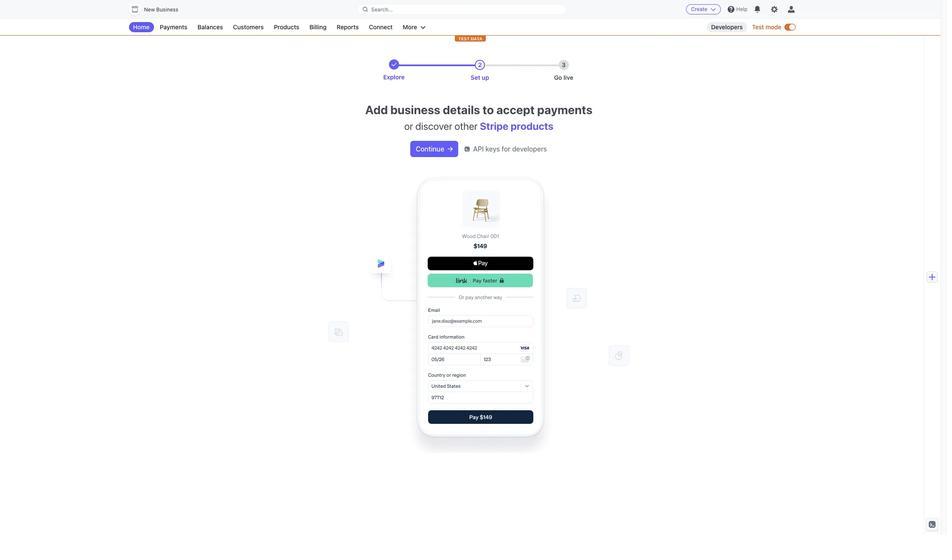 Task type: locate. For each thing, give the bounding box(es) containing it.
business
[[156, 6, 178, 13]]

payments
[[160, 23, 187, 31]]

home
[[133, 23, 150, 31]]

svg image
[[448, 147, 453, 152]]

test data
[[458, 36, 483, 41]]

2
[[478, 61, 482, 68]]

other
[[455, 120, 478, 132]]

payments link
[[156, 22, 192, 32]]

developers
[[512, 145, 547, 153]]

up
[[482, 74, 489, 81]]

3
[[562, 61, 566, 68]]

discover
[[415, 120, 452, 132]]

explore
[[383, 73, 405, 81]]

api
[[473, 145, 484, 153]]

home link
[[129, 22, 154, 32]]

Search… search field
[[358, 4, 566, 15]]

help button
[[725, 3, 751, 16]]

connect
[[369, 23, 393, 31]]

reports
[[337, 23, 359, 31]]

developers
[[711, 23, 743, 31]]

go
[[554, 74, 562, 81]]

go live
[[554, 74, 573, 81]]

create button
[[686, 4, 721, 14]]

help
[[737, 6, 748, 12]]

customers link
[[229, 22, 268, 32]]

keys
[[486, 145, 500, 153]]

products
[[274, 23, 299, 31]]

products
[[511, 120, 554, 132]]

api keys for developers link
[[465, 144, 547, 154]]

new
[[144, 6, 155, 13]]

new business button
[[129, 3, 187, 15]]

products link
[[270, 22, 304, 32]]

add
[[365, 103, 388, 117]]

stripe
[[480, 120, 509, 132]]

continue link
[[411, 141, 458, 157]]

api keys for developers
[[473, 145, 547, 153]]

details
[[443, 103, 480, 117]]

data
[[471, 36, 483, 41]]

Search… text field
[[358, 4, 566, 15]]

set up
[[471, 74, 489, 81]]

developers link
[[707, 22, 747, 32]]



Task type: describe. For each thing, give the bounding box(es) containing it.
more button
[[399, 22, 430, 32]]

test
[[458, 36, 470, 41]]

billing
[[310, 23, 327, 31]]

accept
[[497, 103, 535, 117]]

stripe products link
[[480, 120, 554, 132]]

live
[[564, 74, 573, 81]]

create
[[691, 6, 708, 12]]

payments
[[537, 103, 593, 117]]

search…
[[371, 6, 393, 13]]

or
[[404, 120, 413, 132]]

test
[[752, 23, 764, 31]]

customers
[[233, 23, 264, 31]]

connect link
[[365, 22, 397, 32]]

set
[[471, 74, 480, 81]]

for
[[502, 145, 511, 153]]

continue
[[416, 145, 444, 153]]

new business
[[144, 6, 178, 13]]

add business details to accept payments or discover other stripe products
[[365, 103, 593, 132]]

reports link
[[333, 22, 363, 32]]

balances link
[[193, 22, 227, 32]]

test mode
[[752, 23, 782, 31]]

mode
[[766, 23, 782, 31]]

billing link
[[305, 22, 331, 32]]

business
[[390, 103, 440, 117]]

balances
[[198, 23, 223, 31]]

notifications image
[[754, 6, 761, 13]]

more
[[403, 23, 417, 31]]

explore button
[[383, 59, 405, 81]]

to
[[483, 103, 494, 117]]



Task type: vqa. For each thing, say whether or not it's contained in the screenshot.
Previous 'button'
no



